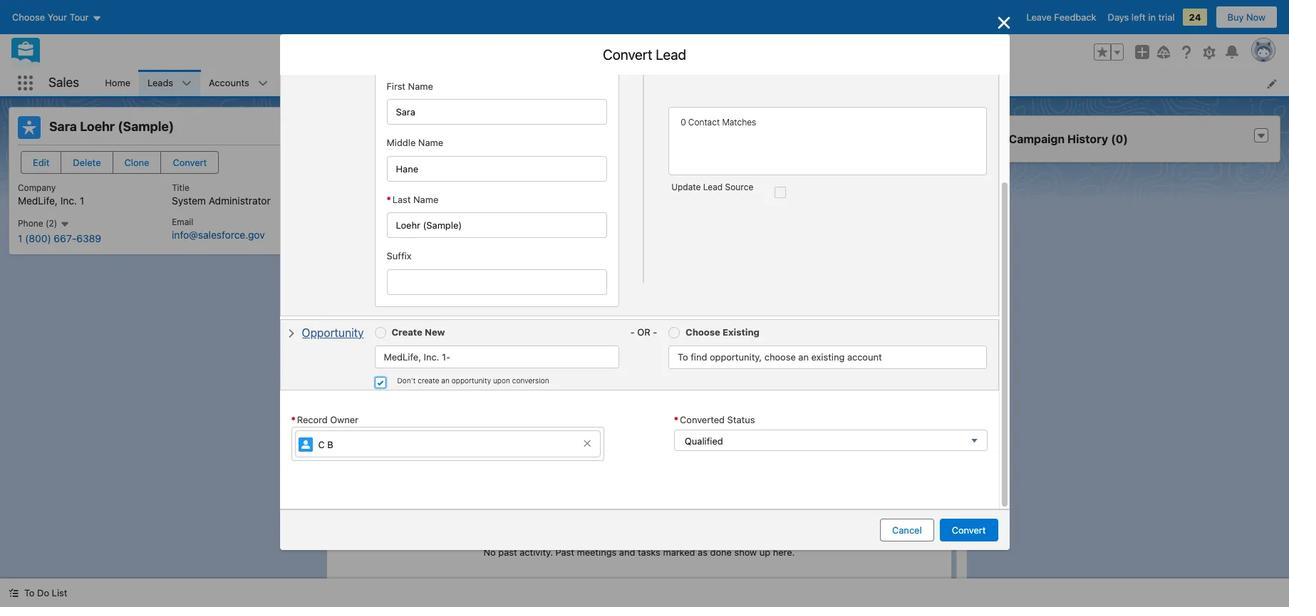 Task type: locate. For each thing, give the bounding box(es) containing it.
scheduling
[[648, 509, 695, 521]]

2 vertical spatial an
[[607, 509, 618, 521]]

0 vertical spatial info@salesforce.gov link
[[172, 229, 265, 241]]

system down key fields
[[342, 226, 376, 238]]

convert button
[[161, 151, 219, 174], [940, 519, 998, 542]]

system down title
[[172, 195, 206, 207]]

0 vertical spatial email
[[172, 217, 193, 227]]

1 horizontal spatial info@salesforce.gov link
[[342, 261, 435, 273]]

inc. up 667-
[[60, 195, 77, 207]]

choose
[[686, 327, 720, 338]]

new event button
[[569, 382, 662, 405]]

info@salesforce.gov
[[172, 229, 265, 241], [342, 261, 435, 273]]

new inside new event button
[[604, 388, 623, 399]]

1 vertical spatial inc.
[[424, 351, 439, 363]]

0 vertical spatial name
[[408, 80, 433, 92]]

opportunity,
[[710, 351, 762, 362]]

2 horizontal spatial *
[[674, 414, 679, 425]]

accounts
[[209, 77, 249, 88]]

info@salesforce.gov link
[[172, 229, 265, 241], [342, 261, 435, 273]]

loehr
[[80, 119, 115, 134]]

task,
[[706, 509, 726, 521]]

started
[[524, 509, 555, 521]]

1 horizontal spatial medlife,
[[384, 351, 421, 363]]

list containing home
[[96, 70, 1289, 96]]

promising
[[671, 212, 717, 222]]

0 vertical spatial administrator
[[209, 195, 271, 207]]

0 horizontal spatial 1
[[18, 232, 22, 244]]

0 horizontal spatial new
[[425, 327, 445, 338]]

1 vertical spatial info@salesforce.gov link
[[342, 261, 435, 273]]

2 - from the left
[[653, 326, 657, 338]]

name right first
[[408, 80, 433, 92]]

an left the email,
[[607, 509, 618, 521]]

status down email button
[[727, 414, 755, 425]]

0 horizontal spatial -
[[630, 326, 635, 338]]

0 vertical spatial inc.
[[60, 195, 77, 207]]

convert
[[603, 46, 652, 63], [173, 157, 207, 168], [952, 525, 986, 536]]

None text field
[[387, 213, 607, 238]]

email up converted status
[[722, 388, 745, 399]]

1 vertical spatial status
[[727, 414, 755, 425]]

1 vertical spatial edit
[[611, 185, 628, 196]]

0 vertical spatial an
[[799, 351, 809, 362]]

clone button
[[112, 151, 161, 174]]

0 horizontal spatial info@salesforce.gov link
[[172, 229, 265, 241]]

convert for convert "button" to the top
[[173, 157, 207, 168]]

update
[[671, 182, 701, 193]]

0 horizontal spatial an
[[441, 376, 450, 385]]

types
[[885, 419, 909, 430]]

text default image
[[1257, 131, 1267, 141], [9, 588, 19, 598]]

fields
[[359, 184, 389, 196]]

and left tasks
[[619, 547, 635, 558]]

0 horizontal spatial *
[[291, 414, 296, 425]]

0 horizontal spatial convert
[[173, 157, 207, 168]]

success
[[702, 184, 743, 196]]

log a call button
[[342, 382, 431, 405]]

buy
[[1228, 11, 1244, 23]]

activity.
[[520, 547, 553, 558]]

1 horizontal spatial *
[[387, 194, 391, 205]]

0 horizontal spatial inc.
[[60, 195, 77, 207]]

to inside button
[[24, 587, 35, 599]]

0 horizontal spatial medlife,
[[18, 195, 58, 207]]

email,
[[620, 509, 646, 521]]

• left view
[[898, 442, 902, 453]]

2 horizontal spatial convert
[[952, 525, 986, 536]]

an right "choose"
[[799, 351, 809, 362]]

0 horizontal spatial info@salesforce.gov
[[172, 229, 265, 241]]

medlife, inside company medlife, inc. 1
[[18, 195, 58, 207]]

home link
[[96, 70, 139, 96]]

1 vertical spatial email
[[722, 388, 745, 399]]

0 vertical spatial convert
[[603, 46, 652, 63]]

text default image inside to do list button
[[9, 588, 19, 598]]

lead for update
[[703, 182, 723, 193]]

1 inside company medlife, inc. 1
[[80, 195, 84, 207]]

marked
[[663, 547, 695, 558]]

to for to do list
[[24, 587, 35, 599]]

status : working
[[370, 156, 444, 167]]

* left the converted at the bottom of the page
[[674, 414, 679, 425]]

to do list
[[24, 587, 67, 599]]

list
[[96, 70, 1289, 96]]

leave
[[1027, 11, 1052, 23]]

1 horizontal spatial convert
[[603, 46, 652, 63]]

lead up reports
[[656, 46, 686, 63]]

inc. left 1-
[[424, 351, 439, 363]]

new down upon
[[491, 388, 510, 399]]

key
[[339, 184, 357, 196]]

convert button right cancel
[[940, 519, 998, 542]]

opportunity button
[[278, 317, 372, 348]]

0 horizontal spatial text default image
[[9, 588, 19, 598]]

1 horizontal spatial -
[[653, 326, 657, 338]]

qualified button
[[674, 430, 987, 451]]

- right or
[[653, 326, 657, 338]]

0 vertical spatial system
[[172, 195, 206, 207]]

* left record
[[291, 414, 296, 425]]

show
[[734, 547, 757, 558]]

title
[[172, 182, 189, 193]]

convert button up title
[[161, 151, 219, 174]]

name
[[408, 80, 433, 92], [418, 137, 443, 148], [413, 194, 439, 205]]

0 vertical spatial and
[[729, 509, 745, 521]]

email inside email info@salesforce.gov
[[172, 217, 193, 227]]

medlife, down 'company'
[[18, 195, 58, 207]]

tab list
[[339, 344, 940, 372]]

info@salesforce.gov link down the system administrator on the left of the page
[[342, 261, 435, 273]]

convert for convert "button" to the bottom
[[952, 525, 986, 536]]

and right task,
[[729, 509, 745, 521]]

1 vertical spatial administrator
[[378, 226, 440, 238]]

to do list button
[[0, 579, 76, 607]]

group
[[1094, 43, 1124, 61]]

1 horizontal spatial a
[[698, 509, 703, 521]]

name up working
[[418, 137, 443, 148]]

opportunities list item
[[351, 70, 446, 96]]

list
[[52, 587, 67, 599]]

1 vertical spatial lead
[[703, 182, 723, 193]]

1 horizontal spatial 1
[[80, 195, 84, 207]]

a right log
[[395, 388, 400, 399]]

convert up dashboards list item
[[603, 46, 652, 63]]

new left 'event'
[[604, 388, 623, 399]]

a inside button
[[395, 388, 400, 399]]

1 vertical spatial to
[[24, 587, 35, 599]]

0 horizontal spatial system
[[172, 195, 206, 207]]

* left "last"
[[387, 194, 391, 205]]

edit button
[[21, 151, 62, 174]]

• up expand
[[864, 419, 869, 430]]

up
[[760, 547, 771, 558]]

0 vertical spatial 1
[[80, 195, 84, 207]]

system administrator
[[342, 226, 440, 238]]

0 vertical spatial text default image
[[1257, 131, 1267, 141]]

past
[[498, 547, 517, 558]]

0 horizontal spatial status
[[370, 156, 400, 167]]

1 horizontal spatial convert button
[[940, 519, 998, 542]]

0 horizontal spatial email
[[172, 217, 193, 227]]

edit left 'guidance'
[[611, 185, 628, 196]]

converted
[[680, 414, 725, 425]]

medlife, up don't
[[384, 351, 421, 363]]

2 horizontal spatial an
[[799, 351, 809, 362]]

1 horizontal spatial administrator
[[378, 226, 440, 238]]

new
[[425, 327, 445, 338], [491, 388, 510, 399], [604, 388, 623, 399]]

an right the create on the bottom left
[[441, 376, 450, 385]]

0 horizontal spatial a
[[395, 388, 400, 399]]

opportunity
[[452, 376, 491, 385]]

1 up "6389" on the left top of page
[[80, 195, 84, 207]]

1 horizontal spatial info@salesforce.gov
[[342, 261, 435, 273]]

log a call
[[376, 388, 419, 399]]

account
[[847, 351, 882, 362]]

1 horizontal spatial lead
[[703, 182, 723, 193]]

administrator up email info@salesforce.gov on the top left of the page
[[209, 195, 271, 207]]

by
[[558, 509, 568, 521]]

1 vertical spatial text default image
[[9, 588, 19, 598]]

task
[[513, 388, 532, 399]]

*
[[387, 194, 391, 205], [291, 414, 296, 425], [674, 414, 679, 425]]

1 vertical spatial and
[[619, 547, 635, 558]]

source
[[725, 182, 754, 193]]

lead right for
[[703, 182, 723, 193]]

• right time on the bottom right
[[803, 419, 807, 430]]

1-
[[442, 351, 450, 363]]

log
[[376, 388, 393, 399]]

to left do
[[24, 587, 35, 599]]

1 left (800)
[[18, 232, 22, 244]]

1 horizontal spatial an
[[607, 509, 618, 521]]

1 horizontal spatial to
[[678, 351, 688, 362]]

0 vertical spatial medlife,
[[18, 195, 58, 207]]

to for to find opportunity, choose an existing account
[[678, 351, 688, 362]]

home
[[105, 77, 130, 88]]

to left find
[[678, 351, 688, 362]]

1 horizontal spatial edit
[[611, 185, 628, 196]]

0 vertical spatial status
[[370, 156, 400, 167]]

status down middle
[[370, 156, 400, 167]]

system inside title system administrator
[[172, 195, 206, 207]]

new inside 'new task' button
[[491, 388, 510, 399]]

and
[[729, 509, 745, 521], [619, 547, 635, 558]]

1 vertical spatial system
[[342, 226, 376, 238]]

choose
[[765, 351, 796, 362]]

update lead source
[[671, 182, 754, 193]]

all right time on the bottom right
[[810, 419, 821, 430]]

0 vertical spatial info@salesforce.gov
[[172, 229, 265, 241]]

1 horizontal spatial email
[[722, 388, 745, 399]]

expand
[[849, 442, 881, 453]]

2 horizontal spatial new
[[604, 388, 623, 399]]

info@salesforce.gov down the system administrator on the left of the page
[[342, 261, 435, 273]]

inc.
[[60, 195, 77, 207], [424, 351, 439, 363]]

info@salesforce.gov link for email
[[172, 229, 265, 241]]

view
[[905, 442, 926, 453]]

0 contact matches
[[681, 117, 756, 128]]

0 horizontal spatial administrator
[[209, 195, 271, 207]]

2 vertical spatial convert
[[952, 525, 986, 536]]

no past activity. past meetings and tasks marked as done show up here.
[[484, 547, 795, 558]]

past
[[556, 547, 574, 558]]

1 vertical spatial name
[[418, 137, 443, 148]]

path options list box
[[370, 116, 940, 139]]

to find opportunity, choose an existing account
[[678, 351, 882, 362]]

1 horizontal spatial inc.
[[424, 351, 439, 363]]

all left types
[[871, 419, 882, 430]]

email down title
[[172, 217, 193, 227]]

record
[[297, 414, 328, 425]]

converted status
[[680, 414, 755, 425]]

1 vertical spatial 1
[[18, 232, 22, 244]]

convert lead
[[603, 46, 686, 63]]

name for middle name
[[418, 137, 443, 148]]

2 vertical spatial name
[[413, 194, 439, 205]]

1 vertical spatial convert button
[[940, 519, 998, 542]]

medlife,
[[18, 195, 58, 207], [384, 351, 421, 363]]

0 horizontal spatial convert button
[[161, 151, 219, 174]]

a left task,
[[698, 509, 703, 521]]

administrator
[[209, 195, 271, 207], [378, 226, 440, 238]]

1 horizontal spatial and
[[729, 509, 745, 521]]

edit up 'company'
[[33, 157, 49, 168]]

convert right cancel
[[952, 525, 986, 536]]

1 vertical spatial an
[[441, 376, 450, 385]]

- left or
[[630, 326, 635, 338]]

0 vertical spatial edit
[[33, 157, 49, 168]]

1 vertical spatial medlife,
[[384, 351, 421, 363]]

cancel button
[[880, 519, 934, 542]]

info@salesforce.gov down title system administrator at the top
[[172, 229, 265, 241]]

0 vertical spatial a
[[395, 388, 400, 399]]

name right "last"
[[413, 194, 439, 205]]

contacts
[[285, 77, 324, 88]]

tasks
[[638, 547, 661, 558]]

0 horizontal spatial lead
[[656, 46, 686, 63]]

1 vertical spatial convert
[[173, 157, 207, 168]]

create new
[[392, 327, 445, 338]]

lead
[[656, 46, 686, 63], [703, 182, 723, 193]]

0 vertical spatial lead
[[656, 46, 686, 63]]

1 vertical spatial info@salesforce.gov
[[342, 261, 435, 273]]

all left time on the bottom right
[[768, 419, 779, 430]]

convert up title
[[173, 157, 207, 168]]

1 horizontal spatial system
[[342, 226, 376, 238]]

0 horizontal spatial to
[[24, 587, 35, 599]]

0 horizontal spatial edit
[[33, 157, 49, 168]]

new up 1-
[[425, 327, 445, 338]]

find
[[691, 351, 707, 362]]

0 vertical spatial to
[[678, 351, 688, 362]]

convert for convert lead
[[603, 46, 652, 63]]

administrator up suffix
[[378, 226, 440, 238]]

email inside email button
[[722, 388, 745, 399]]

info@salesforce.gov link down title system administrator at the top
[[172, 229, 265, 241]]

guidance for success
[[637, 184, 743, 196]]

(0)
[[1111, 133, 1128, 145]]

delete button
[[61, 151, 113, 174]]

1
[[80, 195, 84, 207], [18, 232, 22, 244]]

1 horizontal spatial new
[[491, 388, 510, 399]]



Task type: describe. For each thing, give the bounding box(es) containing it.
0
[[681, 117, 686, 128]]

1 - from the left
[[630, 326, 635, 338]]

first name
[[387, 80, 433, 92]]

filters:
[[737, 419, 766, 430]]

working
[[406, 156, 444, 167]]

days
[[1108, 11, 1129, 23]]

first
[[387, 80, 406, 92]]

reports list item
[[667, 70, 736, 96]]

campaign history (0)
[[1009, 133, 1128, 145]]

medlife, inside button
[[384, 351, 421, 363]]

reports link
[[667, 70, 718, 96]]

accounts list item
[[200, 70, 276, 96]]

dashboards
[[588, 77, 640, 88]]

• left expand
[[841, 442, 846, 453]]

an for to find opportunity, choose an existing account
[[799, 351, 809, 362]]

qualified
[[685, 436, 723, 447]]

middle name
[[387, 137, 443, 148]]

leads link
[[139, 70, 182, 96]]

:
[[400, 156, 403, 167]]

medlife, inc. 1-
[[384, 351, 450, 363]]

get
[[506, 509, 522, 521]]

owner
[[330, 414, 358, 425]]

medlife, inc. 1- button
[[384, 346, 618, 368]]

email for email info@salesforce.gov
[[172, 217, 193, 227]]

last
[[393, 194, 411, 205]]

feedback
[[1054, 11, 1097, 23]]

c b
[[318, 439, 333, 450]]

buy now
[[1228, 11, 1266, 23]]

info@salesforce.gov link for system administrator
[[342, 261, 435, 273]]

all right view
[[928, 442, 939, 453]]

name for last name
[[413, 194, 439, 205]]

1 vertical spatial a
[[698, 509, 703, 521]]

0 horizontal spatial and
[[619, 547, 635, 558]]

delete
[[73, 157, 101, 168]]

middle
[[387, 137, 416, 148]]

don't
[[397, 376, 416, 385]]

refresh
[[805, 442, 838, 453]]

edit inside button
[[33, 157, 49, 168]]

leads
[[148, 77, 173, 88]]

leads list item
[[139, 70, 200, 96]]

leave feedback link
[[1027, 11, 1097, 23]]

(800)
[[25, 232, 51, 244]]

left
[[1132, 11, 1146, 23]]

0 contact matches status
[[669, 107, 987, 175]]

1 (800) 667-6389 link
[[18, 232, 101, 244]]

1 horizontal spatial status
[[727, 414, 755, 425]]

* for record owner
[[291, 414, 296, 425]]

6389
[[76, 232, 101, 244]]

administrator inside title system administrator
[[209, 195, 271, 207]]

quotes
[[745, 77, 776, 88]]

refresh button
[[804, 436, 839, 459]]

new for new task
[[491, 388, 510, 399]]

event
[[626, 388, 650, 399]]

upon
[[493, 376, 510, 385]]

more.
[[748, 509, 772, 521]]

(sample)
[[118, 119, 174, 134]]

* for last name
[[387, 194, 391, 205]]

choose existing
[[686, 327, 760, 338]]

do
[[37, 587, 49, 599]]

activities
[[823, 419, 862, 430]]

new task
[[491, 388, 532, 399]]

all right expand
[[883, 442, 894, 453]]

c b link
[[295, 431, 601, 457]]

lead image
[[18, 116, 41, 139]]

last name
[[393, 194, 439, 205]]

Middle Name text field
[[387, 156, 607, 182]]

reports
[[675, 77, 709, 88]]

contacts list item
[[276, 70, 351, 96]]

1 (800) 667-6389
[[18, 232, 101, 244]]

1 horizontal spatial text default image
[[1257, 131, 1267, 141]]

key fields
[[339, 184, 389, 196]]

leads.
[[720, 212, 747, 222]]

title system administrator
[[172, 182, 271, 207]]

inc. inside button
[[424, 351, 439, 363]]

edit link
[[611, 185, 628, 196]]

now
[[1247, 11, 1266, 23]]

sending
[[571, 509, 605, 521]]

667-
[[54, 232, 76, 244]]

new for new event
[[604, 388, 623, 399]]

campaign
[[1009, 133, 1065, 145]]

refresh • expand all • view all
[[805, 442, 939, 453]]

company
[[18, 182, 56, 193]]

dashboards list item
[[579, 70, 667, 96]]

new event
[[604, 388, 650, 399]]

lead for convert
[[656, 46, 686, 63]]

an for get started by sending an email, scheduling a task, and more.
[[607, 509, 618, 521]]

name for first name
[[408, 80, 433, 92]]

Suffix text field
[[387, 269, 607, 295]]

0 vertical spatial convert button
[[161, 151, 219, 174]]

First Name text field
[[387, 99, 607, 125]]

* for converted status
[[674, 414, 679, 425]]

email for email
[[722, 388, 745, 399]]

existing
[[723, 327, 760, 338]]

get started by sending an email, scheduling a task, and more.
[[506, 509, 772, 521]]

no
[[484, 547, 496, 558]]

inc. inside company medlife, inc. 1
[[60, 195, 77, 207]]

contacts link
[[276, 70, 332, 96]]

buy now button
[[1216, 6, 1278, 29]]

email button
[[687, 382, 757, 405]]

new task button
[[456, 382, 544, 405]]

opportunities link
[[351, 70, 427, 96]]

company medlife, inc. 1
[[18, 182, 84, 207]]

view all link
[[904, 436, 940, 459]]

contact
[[688, 117, 720, 128]]

trial
[[1159, 11, 1175, 23]]

opportunities
[[359, 77, 419, 88]]

existing
[[811, 351, 845, 362]]

create
[[418, 376, 439, 385]]

quotes list item
[[736, 70, 803, 96]]

dashboards link
[[579, 70, 648, 96]]

conversion
[[512, 376, 549, 385]]

create
[[392, 327, 423, 338]]



Task type: vqa. For each thing, say whether or not it's contained in the screenshot.
NEW REPORT button
no



